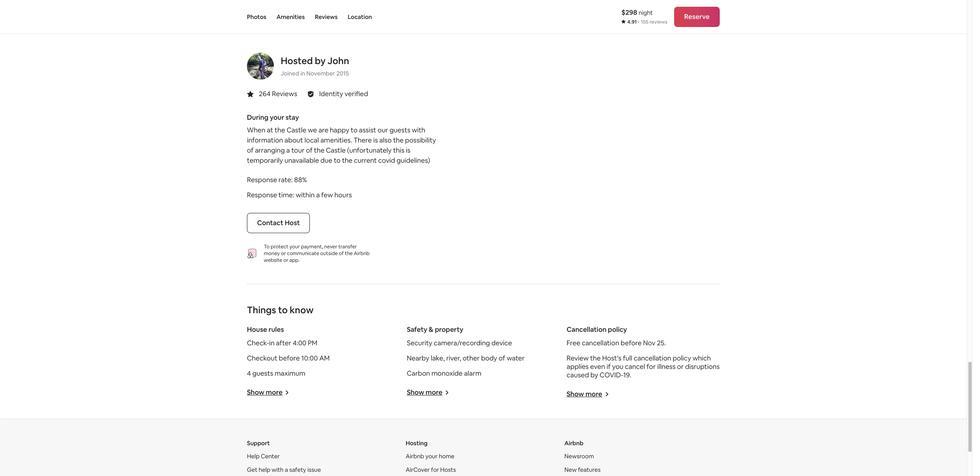 Task type: describe. For each thing, give the bounding box(es) containing it.
john
[[328, 55, 349, 67]]

airbnb for airbnb your home
[[406, 453, 424, 461]]

2 horizontal spatial show more
[[567, 390, 603, 399]]

new features
[[565, 467, 601, 475]]

stay
[[286, 113, 299, 122]]

support
[[247, 440, 270, 448]]

safety
[[289, 467, 306, 475]]

river,
[[447, 355, 461, 363]]

: for response rate
[[291, 176, 293, 185]]

the up this
[[393, 136, 404, 145]]

the inside to protect your payment, never transfer money or communicate outside of the airbnb website or app.
[[345, 251, 353, 257]]

location
[[348, 13, 372, 21]]

get
[[247, 467, 258, 475]]

tour
[[292, 146, 305, 155]]

am
[[320, 355, 330, 363]]

water
[[507, 355, 525, 363]]

you
[[612, 363, 624, 372]]

help
[[247, 453, 260, 461]]

aircover
[[406, 467, 430, 475]]

photos button
[[247, 0, 267, 34]]

hours
[[335, 191, 352, 200]]

due
[[321, 156, 333, 165]]

things
[[247, 305, 276, 317]]

app.
[[290, 257, 300, 264]]

0 vertical spatial policy
[[608, 326, 627, 335]]

2 horizontal spatial more
[[586, 390, 603, 399]]

hosted
[[281, 55, 313, 67]]

are
[[319, 126, 329, 135]]

reserve
[[685, 12, 710, 21]]

1 vertical spatial is
[[406, 146, 411, 155]]

property
[[435, 326, 464, 335]]

response for response rate
[[247, 176, 277, 185]]

for inside review the host's full cancellation policy which applies even if you cancel for illness or disruptions caused by covid-19.
[[647, 363, 656, 372]]

of up temporarily
[[247, 146, 254, 155]]

disruptions
[[686, 363, 720, 372]]

review the host's full cancellation policy which applies even if you cancel for illness or disruptions caused by covid-19.
[[567, 355, 720, 380]]

response time : within a few hours
[[247, 191, 352, 200]]

assist
[[359, 126, 376, 135]]

more for guests
[[266, 389, 283, 398]]

by inside review the host's full cancellation policy which applies even if you cancel for illness or disruptions caused by covid-19.
[[591, 371, 599, 380]]

this
[[393, 146, 405, 155]]

airbnb inside to protect your payment, never transfer money or communicate outside of the airbnb website or app.
[[354, 251, 370, 257]]

know
[[290, 305, 314, 317]]

money
[[264, 251, 280, 257]]

&
[[429, 326, 434, 335]]

19.
[[624, 371, 632, 380]]

within
[[296, 191, 315, 200]]

new
[[565, 467, 577, 475]]

response for response time
[[247, 191, 277, 200]]

cancellation policy
[[567, 326, 627, 335]]

rules
[[269, 326, 284, 335]]

current
[[354, 156, 377, 165]]

pm
[[308, 339, 318, 348]]

0 vertical spatial before
[[621, 339, 642, 348]]

center
[[261, 453, 280, 461]]

location button
[[348, 0, 372, 34]]

2 horizontal spatial show
[[567, 390, 584, 399]]

we
[[308, 126, 317, 135]]

the up due
[[314, 146, 325, 155]]

airbnb your home link
[[406, 453, 455, 461]]

safety
[[407, 326, 428, 335]]

newsroom
[[565, 453, 594, 461]]

your for airbnb
[[426, 453, 438, 461]]

1 horizontal spatial to
[[334, 156, 341, 165]]

2 vertical spatial a
[[285, 467, 288, 475]]

4 guests maximum
[[247, 370, 306, 379]]

possibility
[[405, 136, 436, 145]]

when
[[247, 126, 266, 135]]

help center
[[247, 453, 280, 461]]

hosts
[[441, 467, 456, 475]]

0 vertical spatial to
[[351, 126, 358, 135]]

0 horizontal spatial with
[[272, 467, 284, 475]]

cancel
[[625, 363, 646, 372]]

website
[[264, 257, 282, 264]]

monoxide
[[432, 370, 463, 379]]

contact
[[257, 219, 283, 228]]

in inside hosted by john joined in november 2015
[[301, 70, 305, 77]]

protect
[[271, 244, 289, 251]]

(unfortunately
[[347, 146, 392, 155]]

after
[[276, 339, 291, 348]]

november
[[307, 70, 335, 77]]

0 horizontal spatial cancellation
[[582, 339, 620, 348]]

illness
[[658, 363, 676, 372]]

the left current at left top
[[342, 156, 353, 165]]

reserve button
[[674, 7, 720, 27]]

aircover for hosts
[[406, 467, 456, 475]]

reviews
[[650, 19, 668, 25]]

amenities.
[[321, 136, 352, 145]]

show for 4
[[247, 389, 265, 398]]

your inside to protect your payment, never transfer money or communicate outside of the airbnb website or app.
[[290, 244, 300, 251]]

things to know
[[247, 305, 314, 317]]

·
[[638, 19, 640, 25]]

host's
[[603, 355, 622, 363]]

or for to
[[284, 257, 288, 264]]

show more button for guests
[[247, 389, 289, 398]]

25.
[[657, 339, 666, 348]]

during your stay when at the castle we are happy to assist our guests with information about local amenities. there is also the possibility of arranging a tour of the castle (unfortunately this is temporarily unavailable due to the current covid guidelines)
[[247, 113, 436, 165]]

outside
[[320, 251, 338, 257]]

with inside the during your stay when at the castle we are happy to assist our guests with information about local amenities. there is also the possibility of arranging a tour of the castle (unfortunately this is temporarily unavailable due to the current covid guidelines)
[[412, 126, 426, 135]]

newsroom link
[[565, 453, 594, 461]]

amenities
[[277, 13, 305, 21]]

1 vertical spatial before
[[279, 355, 300, 363]]

even
[[591, 363, 605, 372]]

amenities button
[[277, 0, 305, 34]]

more for monoxide
[[426, 389, 443, 398]]

camera/recording
[[434, 339, 490, 348]]

lake,
[[431, 355, 445, 363]]

264
[[259, 90, 271, 99]]

0 vertical spatial castle
[[287, 126, 307, 135]]

1 vertical spatial reviews
[[272, 90, 297, 99]]



Task type: vqa. For each thing, say whether or not it's contained in the screenshot.
"GROUP" to the top
no



Task type: locate. For each thing, give the bounding box(es) containing it.
2 vertical spatial airbnb
[[406, 453, 424, 461]]

other
[[463, 355, 480, 363]]

0 vertical spatial cancellation
[[582, 339, 620, 348]]

2 vertical spatial to
[[278, 305, 288, 317]]

or right illness on the right bottom of the page
[[677, 363, 684, 372]]

the right at at the top of page
[[275, 126, 285, 135]]

house
[[247, 326, 267, 335]]

policy inside review the host's full cancellation policy which applies even if you cancel for illness or disruptions caused by covid-19.
[[673, 355, 692, 363]]

castle up about
[[287, 126, 307, 135]]

in right joined at top
[[301, 70, 305, 77]]

maximum
[[275, 370, 306, 379]]

a left safety
[[285, 467, 288, 475]]

checkout before 10:00 am
[[247, 355, 330, 363]]

features
[[578, 467, 601, 475]]

cancellation down "nov"
[[634, 355, 672, 363]]

of
[[247, 146, 254, 155], [306, 146, 313, 155], [339, 251, 344, 257], [499, 355, 505, 363]]

4.91
[[628, 19, 637, 25]]

response
[[247, 176, 277, 185], [247, 191, 277, 200]]

0 horizontal spatial for
[[431, 467, 439, 475]]

0 vertical spatial airbnb
[[354, 251, 370, 257]]

cancellation inside review the host's full cancellation policy which applies even if you cancel for illness or disruptions caused by covid-19.
[[634, 355, 672, 363]]

0 horizontal spatial castle
[[287, 126, 307, 135]]

1 vertical spatial to
[[334, 156, 341, 165]]

by up the november
[[315, 55, 326, 67]]

guests inside the during your stay when at the castle we are happy to assist our guests with information about local amenities. there is also the possibility of arranging a tour of the castle (unfortunately this is temporarily unavailable due to the current covid guidelines)
[[390, 126, 411, 135]]

happy
[[330, 126, 349, 135]]

0 horizontal spatial show more
[[247, 389, 283, 398]]

0 horizontal spatial to
[[278, 305, 288, 317]]

which
[[693, 355, 711, 363]]

in
[[301, 70, 305, 77], [269, 339, 275, 348]]

if
[[607, 363, 611, 372]]

show more button down caused
[[567, 390, 609, 399]]

or
[[281, 251, 286, 257], [284, 257, 288, 264], [677, 363, 684, 372]]

: for response time
[[293, 191, 295, 200]]

1 vertical spatial in
[[269, 339, 275, 348]]

with
[[412, 126, 426, 135], [272, 467, 284, 475]]

4
[[247, 370, 251, 379]]

0 horizontal spatial is
[[373, 136, 378, 145]]

with up possibility
[[412, 126, 426, 135]]

more down carbon monoxide alarm
[[426, 389, 443, 398]]

by inside hosted by john joined in november 2015
[[315, 55, 326, 67]]

full
[[623, 355, 633, 363]]

guests
[[390, 126, 411, 135], [253, 370, 273, 379]]

policy left the which
[[673, 355, 692, 363]]

1 horizontal spatial in
[[301, 70, 305, 77]]

1 horizontal spatial show more
[[407, 389, 443, 398]]

for
[[647, 363, 656, 372], [431, 467, 439, 475]]

0 horizontal spatial by
[[315, 55, 326, 67]]

show more down caused
[[567, 390, 603, 399]]

castle down amenities.
[[326, 146, 346, 155]]

security
[[407, 339, 433, 348]]

0 vertical spatial with
[[412, 126, 426, 135]]

guests right '4'
[[253, 370, 273, 379]]

1 horizontal spatial policy
[[673, 355, 692, 363]]

more
[[266, 389, 283, 398], [426, 389, 443, 398], [586, 390, 603, 399]]

2 vertical spatial your
[[426, 453, 438, 461]]

a
[[286, 146, 290, 155], [316, 191, 320, 200], [285, 467, 288, 475]]

of right outside
[[339, 251, 344, 257]]

aircover for hosts link
[[406, 467, 456, 475]]

1 horizontal spatial cancellation
[[634, 355, 672, 363]]

1 horizontal spatial show
[[407, 389, 424, 398]]

2015
[[337, 70, 349, 77]]

88%
[[294, 176, 307, 185]]

response down temporarily
[[247, 176, 277, 185]]

1 vertical spatial :
[[293, 191, 295, 200]]

rate
[[279, 176, 291, 185]]

show more button
[[247, 389, 289, 398], [407, 389, 449, 398], [567, 390, 609, 399]]

show more button down 4 guests maximum
[[247, 389, 289, 398]]

for left hosts
[[431, 467, 439, 475]]

your inside the during your stay when at the castle we are happy to assist our guests with information about local amenities. there is also the possibility of arranging a tour of the castle (unfortunately this is temporarily unavailable due to the current covid guidelines)
[[270, 113, 284, 122]]

identity
[[319, 90, 343, 99]]

2 horizontal spatial your
[[426, 453, 438, 461]]

reviews left the location button
[[315, 13, 338, 21]]

carbon monoxide alarm
[[407, 370, 482, 379]]

there
[[354, 136, 372, 145]]

0 horizontal spatial in
[[269, 339, 275, 348]]

temporarily
[[247, 156, 283, 165]]

a left few
[[316, 191, 320, 200]]

photos
[[247, 13, 267, 21]]

1 horizontal spatial reviews
[[315, 13, 338, 21]]

nearby lake, river, other body of water
[[407, 355, 525, 363]]

show down 'carbon'
[[407, 389, 424, 398]]

1 horizontal spatial before
[[621, 339, 642, 348]]

1 vertical spatial for
[[431, 467, 439, 475]]

is
[[373, 136, 378, 145], [406, 146, 411, 155]]

at
[[267, 126, 273, 135]]

show more for monoxide
[[407, 389, 443, 398]]

cancellation
[[582, 339, 620, 348], [634, 355, 672, 363]]

arranging
[[255, 146, 285, 155]]

show more button down 'carbon'
[[407, 389, 449, 398]]

carbon
[[407, 370, 430, 379]]

airbnb right never
[[354, 251, 370, 257]]

1 response from the top
[[247, 176, 277, 185]]

0 vertical spatial is
[[373, 136, 378, 145]]

1 vertical spatial with
[[272, 467, 284, 475]]

1 horizontal spatial your
[[290, 244, 300, 251]]

new features link
[[565, 467, 601, 475]]

check-
[[247, 339, 269, 348]]

by right caused
[[591, 371, 599, 380]]

with right help
[[272, 467, 284, 475]]

before up full
[[621, 339, 642, 348]]

show more down 'carbon'
[[407, 389, 443, 398]]

issue
[[308, 467, 321, 475]]

nov
[[643, 339, 656, 348]]

1 vertical spatial by
[[591, 371, 599, 380]]

guests right our
[[390, 126, 411, 135]]

2 horizontal spatial show more button
[[567, 390, 609, 399]]

4:00
[[293, 339, 307, 348]]

the inside review the host's full cancellation policy which applies even if you cancel for illness or disruptions caused by covid-19.
[[591, 355, 601, 363]]

0 vertical spatial reviews
[[315, 13, 338, 21]]

reviews button
[[315, 0, 338, 34]]

get help with a safety issue link
[[247, 467, 321, 475]]

is left the also
[[373, 136, 378, 145]]

1 horizontal spatial more
[[426, 389, 443, 398]]

your up at at the top of page
[[270, 113, 284, 122]]

0 vertical spatial :
[[291, 176, 293, 185]]

help
[[259, 467, 271, 475]]

1 horizontal spatial show more button
[[407, 389, 449, 398]]

or left app.
[[284, 257, 288, 264]]

1 vertical spatial a
[[316, 191, 320, 200]]

of right body
[[499, 355, 505, 363]]

show for carbon
[[407, 389, 424, 398]]

the
[[275, 126, 285, 135], [393, 136, 404, 145], [314, 146, 325, 155], [342, 156, 353, 165], [345, 251, 353, 257], [591, 355, 601, 363]]

your up app.
[[290, 244, 300, 251]]

: left 88%
[[291, 176, 293, 185]]

check-in after 4:00 pm
[[247, 339, 318, 348]]

before up maximum
[[279, 355, 300, 363]]

to up there
[[351, 126, 358, 135]]

0 vertical spatial your
[[270, 113, 284, 122]]

hosted by john joined in november 2015
[[281, 55, 349, 77]]

0 horizontal spatial more
[[266, 389, 283, 398]]

1 vertical spatial guests
[[253, 370, 273, 379]]

or right money
[[281, 251, 286, 257]]

house rules
[[247, 326, 284, 335]]

show down caused
[[567, 390, 584, 399]]

0 vertical spatial response
[[247, 176, 277, 185]]

a left the tour
[[286, 146, 290, 155]]

0 vertical spatial by
[[315, 55, 326, 67]]

device
[[492, 339, 512, 348]]

1 vertical spatial cancellation
[[634, 355, 672, 363]]

show more button for monoxide
[[407, 389, 449, 398]]

1 vertical spatial your
[[290, 244, 300, 251]]

0 horizontal spatial your
[[270, 113, 284, 122]]

1 horizontal spatial for
[[647, 363, 656, 372]]

0 horizontal spatial airbnb
[[354, 251, 370, 257]]

1 horizontal spatial airbnb
[[406, 453, 424, 461]]

0 horizontal spatial show more button
[[247, 389, 289, 398]]

1 vertical spatial response
[[247, 191, 277, 200]]

10:00
[[301, 355, 318, 363]]

or inside review the host's full cancellation policy which applies even if you cancel for illness or disruptions caused by covid-19.
[[677, 363, 684, 372]]

airbnb for airbnb
[[565, 440, 584, 448]]

caused
[[567, 371, 589, 380]]

free
[[567, 339, 581, 348]]

response down 'response rate : 88%'
[[247, 191, 277, 200]]

:
[[291, 176, 293, 185], [293, 191, 295, 200]]

1 vertical spatial castle
[[326, 146, 346, 155]]

show more down 4 guests maximum
[[247, 389, 283, 398]]

home
[[439, 453, 455, 461]]

about
[[285, 136, 303, 145]]

1 vertical spatial policy
[[673, 355, 692, 363]]

learn more about the host, john. image
[[247, 53, 274, 80], [247, 53, 274, 80]]

0 vertical spatial guests
[[390, 126, 411, 135]]

policy up free cancellation before nov 25.
[[608, 326, 627, 335]]

2 horizontal spatial to
[[351, 126, 358, 135]]

help center link
[[247, 453, 280, 461]]

reviews
[[315, 13, 338, 21], [272, 90, 297, 99]]

your for during
[[270, 113, 284, 122]]

a inside the during your stay when at the castle we are happy to assist our guests with information about local amenities. there is also the possibility of arranging a tour of the castle (unfortunately this is temporarily unavailable due to the current covid guidelines)
[[286, 146, 290, 155]]

: left within at the left top
[[293, 191, 295, 200]]

2 horizontal spatial airbnb
[[565, 440, 584, 448]]

0 vertical spatial for
[[647, 363, 656, 372]]

0 horizontal spatial policy
[[608, 326, 627, 335]]

show more for guests
[[247, 389, 283, 398]]

264 reviews
[[259, 90, 297, 99]]

more down caused
[[586, 390, 603, 399]]

2 response from the top
[[247, 191, 277, 200]]

hosting
[[406, 440, 428, 448]]

our
[[378, 126, 388, 135]]

safety & property
[[407, 326, 464, 335]]

to left the know
[[278, 305, 288, 317]]

applies
[[567, 363, 589, 372]]

by
[[315, 55, 326, 67], [591, 371, 599, 380]]

airbnb up the 'newsroom' link
[[565, 440, 584, 448]]

of inside to protect your payment, never transfer money or communicate outside of the airbnb website or app.
[[339, 251, 344, 257]]

also
[[380, 136, 392, 145]]

1 horizontal spatial castle
[[326, 146, 346, 155]]

the left if
[[591, 355, 601, 363]]

contact host link
[[247, 213, 310, 234]]

for left illness on the right bottom of the page
[[647, 363, 656, 372]]

or for review
[[677, 363, 684, 372]]

to right due
[[334, 156, 341, 165]]

before
[[621, 339, 642, 348], [279, 355, 300, 363]]

cancellation down cancellation policy at the bottom of page
[[582, 339, 620, 348]]

1 vertical spatial airbnb
[[565, 440, 584, 448]]

1 horizontal spatial with
[[412, 126, 426, 135]]

0 horizontal spatial show
[[247, 389, 265, 398]]

of down local
[[306, 146, 313, 155]]

1 horizontal spatial guests
[[390, 126, 411, 135]]

payment,
[[301, 244, 323, 251]]

more down 4 guests maximum
[[266, 389, 283, 398]]

0 horizontal spatial before
[[279, 355, 300, 363]]

cancellation
[[567, 326, 607, 335]]

alarm
[[464, 370, 482, 379]]

the right never
[[345, 251, 353, 257]]

local
[[305, 136, 319, 145]]

body
[[481, 355, 497, 363]]

show down '4'
[[247, 389, 265, 398]]

0 vertical spatial in
[[301, 70, 305, 77]]

airbnb down hosting
[[406, 453, 424, 461]]

$298
[[622, 8, 638, 17]]

reviews right 264
[[272, 90, 297, 99]]

0 horizontal spatial reviews
[[272, 90, 297, 99]]

your
[[270, 113, 284, 122], [290, 244, 300, 251], [426, 453, 438, 461]]

1 horizontal spatial by
[[591, 371, 599, 380]]

contact host
[[257, 219, 300, 228]]

is right this
[[406, 146, 411, 155]]

0 horizontal spatial guests
[[253, 370, 273, 379]]

your up 'aircover for hosts'
[[426, 453, 438, 461]]

communicate
[[287, 251, 319, 257]]

0 vertical spatial a
[[286, 146, 290, 155]]

information
[[247, 136, 283, 145]]

identity verified
[[319, 90, 368, 99]]

1 horizontal spatial is
[[406, 146, 411, 155]]

in left after
[[269, 339, 275, 348]]



